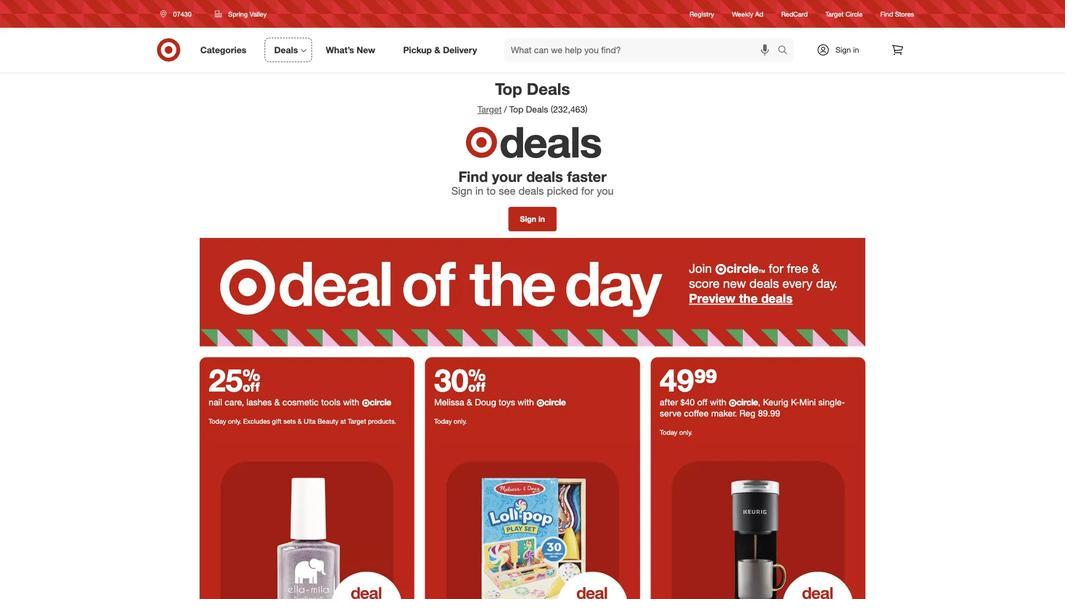 Task type: locate. For each thing, give the bounding box(es) containing it.
target deal of the day image
[[200, 238, 866, 346], [200, 441, 414, 599], [425, 441, 640, 599]]

1 horizontal spatial with
[[518, 397, 534, 408]]

circle
[[727, 261, 759, 276], [370, 397, 391, 408], [544, 397, 566, 408], [737, 397, 758, 408]]

redcard
[[781, 10, 808, 18]]

1 vertical spatial sign in
[[520, 214, 545, 224]]

free
[[787, 261, 809, 276]]

sign down find your deals faster sign in to see deals picked for you
[[520, 214, 536, 224]]

cosmetic
[[282, 397, 319, 408]]

single-
[[819, 397, 845, 408]]

sign down 'target circle' link
[[836, 45, 851, 55]]

after
[[660, 397, 678, 408]]

for inside find your deals faster sign in to see deals picked for you
[[581, 184, 594, 197]]

today only. for melissa
[[434, 417, 467, 425]]

deals
[[274, 44, 298, 55], [527, 79, 570, 98], [526, 104, 548, 115]]

1 vertical spatial in
[[475, 184, 484, 197]]

target left circle
[[826, 10, 844, 18]]

today only.
[[434, 417, 467, 425], [660, 428, 693, 436]]

top
[[495, 79, 522, 98], [509, 104, 524, 115]]

49
[[660, 361, 694, 399]]

today
[[209, 417, 226, 425], [434, 417, 452, 425], [660, 428, 678, 436]]

2 horizontal spatial only.
[[679, 428, 693, 436]]

&
[[434, 44, 441, 55], [812, 261, 820, 276], [274, 397, 280, 408], [467, 397, 472, 408], [298, 417, 302, 425]]

join ◎ circle tm
[[689, 261, 765, 276]]

deals right see
[[519, 184, 544, 197]]

& inside for free & score new deals every day. preview the deals
[[812, 261, 820, 276]]

target image
[[464, 124, 499, 160]]

0 vertical spatial today only.
[[434, 417, 467, 425]]

0 vertical spatial target
[[826, 10, 844, 18]]

0 horizontal spatial with
[[343, 397, 360, 408]]

1 horizontal spatial for
[[769, 261, 784, 276]]

join
[[689, 261, 712, 276]]

1 horizontal spatial in
[[539, 214, 545, 224]]

categories link
[[191, 38, 260, 62]]

only. down coffee
[[679, 428, 693, 436]]

0 horizontal spatial only.
[[228, 417, 241, 425]]

1 horizontal spatial only.
[[454, 417, 467, 425]]

1 horizontal spatial sign in
[[836, 45, 859, 55]]

today for 25
[[209, 417, 226, 425]]

find inside find stores link
[[881, 10, 893, 18]]

deals
[[499, 116, 601, 167], [526, 167, 563, 185], [519, 184, 544, 197], [750, 276, 779, 291], [761, 291, 793, 306]]

1 vertical spatial target
[[478, 104, 502, 115]]

2 horizontal spatial with
[[710, 397, 726, 408]]

sign in link
[[807, 38, 877, 62]]

nail care, lashes & cosmetic tools with
[[209, 397, 362, 408]]

0 horizontal spatial sign
[[451, 184, 472, 197]]

deals up (232,463)
[[527, 79, 570, 98]]

with up at
[[343, 397, 360, 408]]

1 horizontal spatial today
[[434, 417, 452, 425]]

pickup & delivery link
[[394, 38, 491, 62]]

2 horizontal spatial in
[[853, 45, 859, 55]]

& right free
[[812, 261, 820, 276]]

today only. for after
[[660, 428, 693, 436]]

for right tm
[[769, 261, 784, 276]]

deal of the day image
[[651, 441, 866, 599]]

sign
[[836, 45, 851, 55], [451, 184, 472, 197], [520, 214, 536, 224]]

deals right your
[[526, 167, 563, 185]]

in
[[853, 45, 859, 55], [475, 184, 484, 197], [539, 214, 545, 224]]

& right pickup
[[434, 44, 441, 55]]

with right toys
[[518, 397, 534, 408]]

1 vertical spatial for
[[769, 261, 784, 276]]

only. down melissa on the left
[[454, 417, 467, 425]]

sign in down find your deals faster sign in to see deals picked for you
[[520, 214, 545, 224]]

serve
[[660, 408, 682, 419]]

today for 30
[[434, 417, 452, 425]]

2 vertical spatial in
[[539, 214, 545, 224]]

with up maker.
[[710, 397, 726, 408]]

what's new
[[326, 44, 375, 55]]

2 vertical spatial target
[[348, 417, 366, 425]]

tools
[[321, 397, 341, 408]]

circle for melissa & doug toys with
[[544, 397, 566, 408]]

valley
[[250, 10, 267, 18]]

sign in down 'target circle' link
[[836, 45, 859, 55]]

you
[[597, 184, 614, 197]]

1 horizontal spatial find
[[881, 10, 893, 18]]

today down nail
[[209, 417, 226, 425]]

melissa & doug toys with
[[434, 397, 537, 408]]

find
[[881, 10, 893, 18], [459, 167, 488, 185]]

0 horizontal spatial today only.
[[434, 417, 467, 425]]

1 vertical spatial deals
[[527, 79, 570, 98]]

find left stores
[[881, 10, 893, 18]]

0 vertical spatial sign in
[[836, 45, 859, 55]]

0 horizontal spatial today
[[209, 417, 226, 425]]

0 vertical spatial for
[[581, 184, 594, 197]]

2 vertical spatial sign
[[520, 214, 536, 224]]

0 vertical spatial in
[[853, 45, 859, 55]]

find left your
[[459, 167, 488, 185]]

tm
[[759, 269, 765, 274]]

deals down tm
[[750, 276, 779, 291]]

top up /
[[495, 79, 522, 98]]

1 vertical spatial find
[[459, 167, 488, 185]]

deals left what's
[[274, 44, 298, 55]]

only. down care,
[[228, 417, 241, 425]]

in left to on the left top of the page
[[475, 184, 484, 197]]

today down melissa on the left
[[434, 417, 452, 425]]

preview
[[689, 291, 736, 306]]

find inside find your deals faster sign in to see deals picked for you
[[459, 167, 488, 185]]

today only. down melissa on the left
[[434, 417, 467, 425]]

for left you on the right top of the page
[[581, 184, 594, 197]]

with
[[343, 397, 360, 408], [518, 397, 534, 408], [710, 397, 726, 408]]

today down serve
[[660, 428, 678, 436]]

excludes
[[243, 417, 270, 425]]

reg
[[740, 408, 756, 419]]

for
[[581, 184, 594, 197], [769, 261, 784, 276]]

0 horizontal spatial sign in
[[520, 214, 545, 224]]

0 vertical spatial sign
[[836, 45, 851, 55]]

target right at
[[348, 417, 366, 425]]

ulta
[[304, 417, 316, 425]]

sign left to on the left top of the page
[[451, 184, 472, 197]]

deals right /
[[526, 104, 548, 115]]

k-
[[791, 397, 800, 408]]

1 with from the left
[[343, 397, 360, 408]]

/
[[504, 104, 507, 115]]

stores
[[895, 10, 914, 18]]

1 horizontal spatial sign
[[520, 214, 536, 224]]

today only. down serve
[[660, 428, 693, 436]]

in down find your deals faster sign in to see deals picked for you
[[539, 214, 545, 224]]

target link
[[478, 104, 502, 115]]

2 vertical spatial deals
[[526, 104, 548, 115]]

in down circle
[[853, 45, 859, 55]]

faster
[[567, 167, 607, 185]]

target circle link
[[826, 9, 863, 19]]

registry link
[[690, 9, 714, 19]]

30
[[434, 361, 486, 399]]

target
[[826, 10, 844, 18], [478, 104, 502, 115], [348, 417, 366, 425]]

target deal of the day image for 30
[[425, 441, 640, 599]]

top right /
[[509, 104, 524, 115]]

score
[[689, 276, 720, 291]]

0 horizontal spatial find
[[459, 167, 488, 185]]

& left the doug
[[467, 397, 472, 408]]

1 vertical spatial today only.
[[660, 428, 693, 436]]

49 99
[[660, 361, 718, 399]]

0 horizontal spatial in
[[475, 184, 484, 197]]

sign in
[[836, 45, 859, 55], [520, 214, 545, 224]]

toys
[[499, 397, 515, 408]]

for inside for free & score new deals every day. preview the deals
[[769, 261, 784, 276]]

07430
[[173, 10, 192, 18]]

0 horizontal spatial for
[[581, 184, 594, 197]]

nail
[[209, 397, 222, 408]]

target left /
[[478, 104, 502, 115]]

$40
[[681, 397, 695, 408]]

,
[[758, 397, 761, 408]]

0 vertical spatial find
[[881, 10, 893, 18]]

1 horizontal spatial target
[[478, 104, 502, 115]]

89.99
[[758, 408, 780, 419]]

circle
[[846, 10, 863, 18]]

sets
[[283, 417, 296, 425]]

keurig
[[763, 397, 789, 408]]

1 vertical spatial sign
[[451, 184, 472, 197]]

1 horizontal spatial today only.
[[660, 428, 693, 436]]



Task type: vqa. For each thing, say whether or not it's contained in the screenshot.
the rightmost with
yes



Task type: describe. For each thing, give the bounding box(es) containing it.
3 with from the left
[[710, 397, 726, 408]]

99
[[694, 361, 718, 399]]

to
[[487, 184, 496, 197]]

2 horizontal spatial today
[[660, 428, 678, 436]]

delivery
[[443, 44, 477, 55]]

top deals target / top deals (232,463)
[[478, 79, 588, 115]]

weekly
[[732, 10, 753, 18]]

& right lashes
[[274, 397, 280, 408]]

after $40 off with
[[660, 397, 729, 408]]

redcard link
[[781, 9, 808, 19]]

deals down (232,463)
[[499, 116, 601, 167]]

, keurig k-mini single- serve coffee maker. reg 89.99
[[660, 397, 845, 419]]

picked
[[547, 184, 578, 197]]

search
[[773, 46, 800, 56]]

at
[[340, 417, 346, 425]]

◎
[[715, 263, 727, 275]]

find for your
[[459, 167, 488, 185]]

in inside "button"
[[539, 214, 545, 224]]

in inside find your deals faster sign in to see deals picked for you
[[475, 184, 484, 197]]

care,
[[225, 397, 244, 408]]

new
[[357, 44, 375, 55]]

registry
[[690, 10, 714, 18]]

new
[[723, 276, 746, 291]]

deals link
[[265, 38, 312, 62]]

search button
[[773, 38, 800, 64]]

1 vertical spatial top
[[509, 104, 524, 115]]

pickup & delivery
[[403, 44, 477, 55]]

target deal of the day image for 25
[[200, 441, 414, 599]]

& left ulta
[[298, 417, 302, 425]]

products.
[[368, 417, 396, 425]]

0 vertical spatial deals
[[274, 44, 298, 55]]

today only. excludes gift sets & ulta beauty at target products.
[[209, 417, 396, 425]]

beauty
[[318, 417, 339, 425]]

lashes
[[247, 397, 272, 408]]

25
[[209, 361, 260, 399]]

what's
[[326, 44, 354, 55]]

sign in inside sign in link
[[836, 45, 859, 55]]

see
[[499, 184, 516, 197]]

pickup
[[403, 44, 432, 55]]

sign inside find your deals faster sign in to see deals picked for you
[[451, 184, 472, 197]]

the
[[739, 291, 758, 306]]

maker.
[[711, 408, 737, 419]]

only. for 30
[[454, 417, 467, 425]]

spring
[[228, 10, 248, 18]]

What can we help you find? suggestions appear below search field
[[504, 38, 781, 62]]

for free & score new deals every day. preview the deals
[[689, 261, 838, 306]]

day.
[[816, 276, 838, 291]]

doug
[[475, 397, 496, 408]]

target inside 'top deals target / top deals (232,463)'
[[478, 104, 502, 115]]

0 horizontal spatial target
[[348, 417, 366, 425]]

find stores link
[[881, 9, 914, 19]]

off
[[697, 397, 708, 408]]

(232,463)
[[551, 104, 588, 115]]

your
[[492, 167, 522, 185]]

2 horizontal spatial target
[[826, 10, 844, 18]]

coffee
[[684, 408, 709, 419]]

sign in inside the sign in "button"
[[520, 214, 545, 224]]

spring valley
[[228, 10, 267, 18]]

find your deals faster sign in to see deals picked for you
[[451, 167, 614, 197]]

categories
[[200, 44, 246, 55]]

find stores
[[881, 10, 914, 18]]

deals right the the
[[761, 291, 793, 306]]

2 horizontal spatial sign
[[836, 45, 851, 55]]

only. for 25
[[228, 417, 241, 425]]

mini
[[800, 397, 816, 408]]

0 vertical spatial top
[[495, 79, 522, 98]]

circle for nail care, lashes & cosmetic tools with
[[370, 397, 391, 408]]

weekly ad
[[732, 10, 764, 18]]

weekly ad link
[[732, 9, 764, 19]]

circle for after $40 off with
[[737, 397, 758, 408]]

melissa
[[434, 397, 464, 408]]

every
[[783, 276, 813, 291]]

sign in button
[[508, 207, 557, 231]]

gift
[[272, 417, 282, 425]]

sign inside "button"
[[520, 214, 536, 224]]

2 with from the left
[[518, 397, 534, 408]]

what's new link
[[316, 38, 389, 62]]

target circle
[[826, 10, 863, 18]]

find for stores
[[881, 10, 893, 18]]

07430 button
[[153, 4, 203, 24]]

ad
[[755, 10, 764, 18]]

spring valley button
[[208, 4, 274, 24]]



